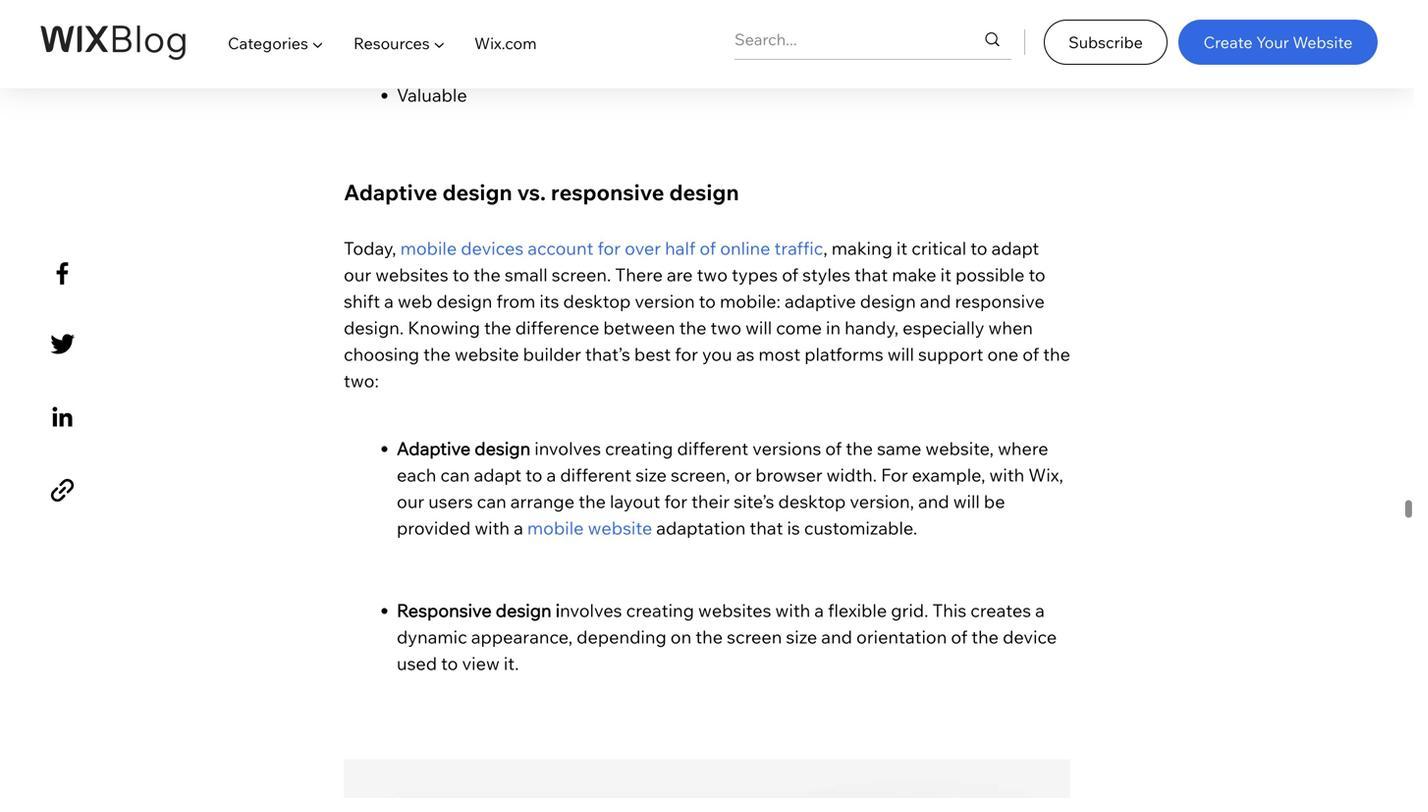 Task type: vqa. For each thing, say whether or not it's contained in the screenshot.
Home Goods Store
no



Task type: locate. For each thing, give the bounding box(es) containing it.
1 vertical spatial mobile
[[527, 517, 584, 539]]

accessible
[[397, 50, 485, 72]]

mobile down the arrange
[[527, 517, 584, 539]]

0 vertical spatial different
[[677, 438, 749, 460]]

1 vertical spatial size
[[786, 626, 817, 648]]

1 vertical spatial websites
[[698, 600, 772, 622]]

▼ for categories ▼
[[312, 33, 324, 53]]

creating inside 'nvolves creating websites with a flexible grid. this creates a dynamic appearance, depending on the screen size and orientation of the device used to view it.'
[[626, 600, 694, 622]]

1 ▼ from the left
[[312, 33, 324, 53]]

adapt inside , making it critical to adapt our websites to the small screen. there are two types of styles that make it possible to shift a web design from its desktop version to mobile: adaptive design and responsive design. knowing the difference between the two will come in handy, especially when choosing the website builder that's best for you as most platforms will support one of the two:
[[992, 237, 1039, 259]]

adapt down adaptive design
[[474, 464, 522, 486]]

creating inside involves creating different versions of the same website, where each can adapt to a different size screen, or browser width. for example, with wix, our users can arrange the layout for their site's desktop version, and will be provided with a
[[605, 438, 673, 460]]

2 vertical spatial and
[[821, 626, 853, 648]]

1 horizontal spatial website
[[588, 517, 652, 539]]

adaptive design
[[397, 438, 531, 460]]

0 vertical spatial it
[[897, 237, 908, 259]]

mobile up web
[[400, 237, 457, 259]]

0 horizontal spatial responsive
[[551, 179, 664, 206]]

that down making
[[855, 264, 888, 286]]

1 horizontal spatial can
[[477, 491, 507, 513]]

nvolves
[[560, 600, 622, 622]]

0 horizontal spatial that
[[750, 517, 783, 539]]

0 horizontal spatial websites
[[375, 264, 449, 286]]

1 horizontal spatial responsive
[[955, 290, 1045, 312]]

0 vertical spatial adaptive
[[344, 179, 438, 206]]

0 horizontal spatial desktop
[[563, 290, 631, 312]]

0 vertical spatial website
[[455, 343, 519, 365]]

1 horizontal spatial desktop
[[778, 491, 846, 513]]

adaptive for adaptive design vs. responsive design
[[344, 179, 438, 206]]

design left involves
[[475, 438, 531, 460]]

that left is
[[750, 517, 783, 539]]

2 horizontal spatial will
[[953, 491, 980, 513]]

size inside involves creating different versions of the same website, where each can adapt to a different size screen, or browser width. for example, with wix, our users can arrange the layout for their site's desktop version, and will be provided with a
[[636, 464, 667, 486]]

that
[[855, 264, 888, 286], [750, 517, 783, 539]]

size up layout
[[636, 464, 667, 486]]

browser
[[756, 464, 823, 486]]

the right one
[[1043, 343, 1071, 365]]

mobile website link
[[527, 517, 652, 539]]

possible
[[956, 264, 1025, 286]]

in
[[826, 317, 841, 339]]

are
[[667, 264, 693, 286]]

copy link of the article image
[[45, 474, 80, 508]]

size right screen
[[786, 626, 817, 648]]

two up you
[[711, 317, 742, 339]]

0 vertical spatial and
[[920, 290, 951, 312]]

involves
[[535, 438, 601, 460]]

flexible
[[828, 600, 887, 622]]

website down layout
[[588, 517, 652, 539]]

critical
[[912, 237, 967, 259]]

creating
[[605, 438, 673, 460], [626, 600, 694, 622]]

our inside involves creating different versions of the same website, where each can adapt to a different size screen, or browser width. for example, with wix, our users can arrange the layout for their site's desktop version, and will be provided with a
[[397, 491, 424, 513]]

1 vertical spatial it
[[941, 264, 952, 286]]

adaptation
[[656, 517, 746, 539]]

can up the users
[[440, 464, 470, 486]]

today,
[[344, 237, 396, 259]]

types
[[732, 264, 778, 286]]

device
[[1003, 626, 1057, 648]]

it up make
[[897, 237, 908, 259]]

creating up layout
[[605, 438, 673, 460]]

websites up web
[[375, 264, 449, 286]]

2 vertical spatial with
[[776, 600, 811, 622]]

and inside , making it critical to adapt our websites to the small screen. there are two types of styles that make it possible to shift a web design from its desktop version to mobile: adaptive design and responsive design. knowing the difference between the two will come in handy, especially when choosing the website builder that's best for you as most platforms will support one of the two:
[[920, 290, 951, 312]]

1 horizontal spatial will
[[888, 343, 914, 365]]

1 horizontal spatial our
[[397, 491, 424, 513]]

small
[[505, 264, 548, 286]]

will
[[746, 317, 772, 339], [888, 343, 914, 365], [953, 491, 980, 513]]

1 vertical spatial desktop
[[778, 491, 846, 513]]

a inside , making it critical to adapt our websites to the small screen. there are two types of styles that make it possible to shift a web design from its desktop version to mobile: adaptive design and responsive design. knowing the difference between the two will come in handy, especially when choosing the website builder that's best for you as most platforms will support one of the two:
[[384, 290, 394, 312]]

that's
[[585, 343, 630, 365]]

0 vertical spatial that
[[855, 264, 888, 286]]

a left web
[[384, 290, 394, 312]]

1 vertical spatial adaptive
[[397, 438, 471, 460]]

example,
[[912, 464, 986, 486]]

share article on facebook image
[[45, 257, 80, 291], [45, 257, 80, 291]]

and inside 'nvolves creating websites with a flexible grid. this creates a dynamic appearance, depending on the screen size and orientation of the device used to view it.'
[[821, 626, 853, 648]]

1 vertical spatial adapt
[[474, 464, 522, 486]]

screen
[[727, 626, 782, 648]]

share article on linkedin image
[[45, 400, 80, 434]]

responsive down possible
[[955, 290, 1045, 312]]

resources  ▼
[[354, 33, 445, 53]]

0 horizontal spatial can
[[440, 464, 470, 486]]

mobile
[[400, 237, 457, 259], [527, 517, 584, 539]]

adaptive up today,
[[344, 179, 438, 206]]

for
[[881, 464, 908, 486]]

to left view
[[441, 653, 458, 675]]

of down this
[[951, 626, 968, 648]]

it down critical
[[941, 264, 952, 286]]

0 vertical spatial for
[[598, 237, 621, 259]]

▼
[[312, 33, 324, 53], [433, 33, 445, 53]]

1 vertical spatial and
[[918, 491, 949, 513]]

of down traffic
[[782, 264, 799, 286]]

it
[[897, 237, 908, 259], [941, 264, 952, 286]]

our up shift
[[344, 264, 371, 286]]

vs.
[[517, 179, 546, 206]]

two
[[697, 264, 728, 286], [711, 317, 742, 339]]

the
[[474, 264, 501, 286], [484, 317, 511, 339], [679, 317, 707, 339], [423, 343, 451, 365], [1043, 343, 1071, 365], [846, 438, 873, 460], [579, 491, 606, 513], [696, 626, 723, 648], [972, 626, 999, 648]]

over
[[625, 237, 661, 259]]

the down 'devices'
[[474, 264, 501, 286]]

0 vertical spatial adapt
[[992, 237, 1039, 259]]

different
[[677, 438, 749, 460], [560, 464, 632, 486]]

to right version
[[699, 290, 716, 312]]

share article on twitter image
[[45, 327, 80, 362], [45, 327, 80, 362]]

and down example,
[[918, 491, 949, 513]]

with up screen
[[776, 600, 811, 622]]

to up the arrange
[[526, 464, 543, 486]]

desktop down screen.
[[563, 290, 631, 312]]

will left the be
[[953, 491, 980, 513]]

creating up on
[[626, 600, 694, 622]]

0 vertical spatial desktop
[[563, 290, 631, 312]]

especially
[[903, 317, 985, 339]]

desktop
[[563, 290, 631, 312], [778, 491, 846, 513]]

provided
[[397, 517, 471, 539]]

will down handy,
[[888, 343, 914, 365]]

where
[[998, 438, 1049, 460]]

1 vertical spatial responsive
[[955, 290, 1045, 312]]

0 horizontal spatial adapt
[[474, 464, 522, 486]]

1 vertical spatial website
[[588, 517, 652, 539]]

0 horizontal spatial size
[[636, 464, 667, 486]]

websites
[[375, 264, 449, 286], [698, 600, 772, 622]]

0 vertical spatial responsive
[[551, 179, 664, 206]]

websites inside , making it critical to adapt our websites to the small screen. there are two types of styles that make it possible to shift a web design from its desktop version to mobile: adaptive design and responsive design. knowing the difference between the two will come in handy, especially when choosing the website builder that's best for you as most platforms will support one of the two:
[[375, 264, 449, 286]]

0 vertical spatial with
[[990, 464, 1025, 486]]

adaptive up each
[[397, 438, 471, 460]]

1 horizontal spatial with
[[776, 600, 811, 622]]

design up half
[[669, 179, 739, 206]]

website down knowing
[[455, 343, 519, 365]]

design
[[442, 179, 512, 206], [669, 179, 739, 206], [437, 290, 492, 312], [860, 290, 916, 312], [475, 438, 531, 460], [496, 600, 552, 622]]

desktop inside involves creating different versions of the same website, where each can adapt to a different size screen, or browser width. for example, with wix, our users can arrange the layout for their site's desktop version, and will be provided with a
[[778, 491, 846, 513]]

1 horizontal spatial adapt
[[992, 237, 1039, 259]]

2 vertical spatial for
[[664, 491, 688, 513]]

for left you
[[675, 343, 698, 365]]

of
[[700, 237, 716, 259], [782, 264, 799, 286], [1023, 343, 1039, 365], [825, 438, 842, 460], [951, 626, 968, 648]]

web
[[398, 290, 433, 312]]

▼ right the resources
[[433, 33, 445, 53]]

1 vertical spatial for
[[675, 343, 698, 365]]

will down the mobile:
[[746, 317, 772, 339]]

and up the especially
[[920, 290, 951, 312]]

0 vertical spatial mobile
[[400, 237, 457, 259]]

platforms
[[805, 343, 884, 365]]

1 vertical spatial our
[[397, 491, 424, 513]]

size inside 'nvolves creating websites with a flexible grid. this creates a dynamic appearance, depending on the screen size and orientation of the device used to view it.'
[[786, 626, 817, 648]]

builder
[[523, 343, 581, 365]]

each
[[397, 464, 437, 486]]

a up the arrange
[[547, 464, 556, 486]]

support
[[918, 343, 984, 365]]

a down the arrange
[[514, 517, 523, 539]]

desktop up is
[[778, 491, 846, 513]]

1 horizontal spatial different
[[677, 438, 749, 460]]

two right the are
[[697, 264, 728, 286]]

of inside involves creating different versions of the same website, where each can adapt to a different size screen, or browser width. for example, with wix, our users can arrange the layout for their site's desktop version, and will be provided with a
[[825, 438, 842, 460]]

two:
[[344, 370, 379, 392]]

with right provided
[[475, 517, 510, 539]]

different down involves
[[560, 464, 632, 486]]

and inside involves creating different versions of the same website, where each can adapt to a different size screen, or browser width. for example, with wix, our users can arrange the layout for their site's desktop version, and will be provided with a
[[918, 491, 949, 513]]

for left their
[[664, 491, 688, 513]]

and down flexible
[[821, 626, 853, 648]]

0 vertical spatial size
[[636, 464, 667, 486]]

our down each
[[397, 491, 424, 513]]

adapt up possible
[[992, 237, 1039, 259]]

styles
[[803, 264, 851, 286]]

0 vertical spatial our
[[344, 264, 371, 286]]

None search field
[[735, 20, 1012, 59]]

for left over
[[598, 237, 621, 259]]

when
[[989, 317, 1033, 339]]

0 horizontal spatial it
[[897, 237, 908, 259]]

0 horizontal spatial will
[[746, 317, 772, 339]]

1 horizontal spatial size
[[786, 626, 817, 648]]

traffic
[[775, 237, 823, 259]]

can right the users
[[477, 491, 507, 513]]

0 horizontal spatial ▼
[[312, 33, 324, 53]]

websites up screen
[[698, 600, 772, 622]]

1 vertical spatial different
[[560, 464, 632, 486]]

create your website link
[[1179, 20, 1378, 65]]

categories
[[228, 33, 308, 53]]

2 vertical spatial will
[[953, 491, 980, 513]]

Search... search field
[[735, 20, 945, 59]]

design up knowing
[[437, 290, 492, 312]]

1 horizontal spatial ▼
[[433, 33, 445, 53]]

design left vs.
[[442, 179, 512, 206]]

different up screen,
[[677, 438, 749, 460]]

screen.
[[552, 264, 611, 286]]

▼ right the categories
[[312, 33, 324, 53]]

0 horizontal spatial with
[[475, 517, 510, 539]]

will inside involves creating different versions of the same website, where each can adapt to a different size screen, or browser width. for example, with wix, our users can arrange the layout for their site's desktop version, and will be provided with a
[[953, 491, 980, 513]]

▼ for resources  ▼
[[433, 33, 445, 53]]

1 horizontal spatial websites
[[698, 600, 772, 622]]

of up width.
[[825, 438, 842, 460]]

responsive up the mobile devices account for over half of online traffic link
[[551, 179, 664, 206]]

2 ▼ from the left
[[433, 33, 445, 53]]

0 horizontal spatial our
[[344, 264, 371, 286]]

adaptive
[[344, 179, 438, 206], [397, 438, 471, 460]]

account
[[528, 237, 594, 259]]

0 vertical spatial websites
[[375, 264, 449, 286]]

with up the be
[[990, 464, 1025, 486]]

1 vertical spatial creating
[[626, 600, 694, 622]]

the down creates
[[972, 626, 999, 648]]

0 horizontal spatial website
[[455, 343, 519, 365]]

0 vertical spatial can
[[440, 464, 470, 486]]

1 horizontal spatial it
[[941, 264, 952, 286]]

to right possible
[[1029, 264, 1046, 286]]

,
[[823, 237, 828, 259]]

0 vertical spatial creating
[[605, 438, 673, 460]]

1 horizontal spatial that
[[855, 264, 888, 286]]

size
[[636, 464, 667, 486], [786, 626, 817, 648]]

1 horizontal spatial mobile
[[527, 517, 584, 539]]



Task type: describe. For each thing, give the bounding box(es) containing it.
1 vertical spatial can
[[477, 491, 507, 513]]

adaptive for adaptive design
[[397, 438, 471, 460]]

your
[[1257, 32, 1290, 52]]

of right one
[[1023, 343, 1039, 365]]

nvolves creating websites with a flexible grid. this creates a dynamic appearance, depending on the screen size and orientation of the device used to view it.
[[397, 600, 1061, 675]]

dynamic
[[397, 626, 467, 648]]

1 vertical spatial with
[[475, 517, 510, 539]]

for inside involves creating different versions of the same website, where each can adapt to a different size screen, or browser width. for example, with wix, our users can arrange the layout for their site's desktop version, and will be provided with a
[[664, 491, 688, 513]]

design up handy,
[[860, 290, 916, 312]]

adaptive design vs. responsive design
[[344, 179, 739, 206]]

used
[[397, 653, 437, 675]]

is
[[787, 517, 800, 539]]

come
[[776, 317, 822, 339]]

1 vertical spatial two
[[711, 317, 742, 339]]

versions
[[753, 438, 821, 460]]

the right on
[[696, 626, 723, 648]]

for inside , making it critical to adapt our websites to the small screen. there are two types of styles that make it possible to shift a web design from its desktop version to mobile: adaptive design and responsive design. knowing the difference between the two will come in handy, especially when choosing the website builder that's best for you as most platforms will support one of the two:
[[675, 343, 698, 365]]

users
[[428, 491, 473, 513]]

the up you
[[679, 317, 707, 339]]

1 vertical spatial will
[[888, 343, 914, 365]]

websites inside 'nvolves creating websites with a flexible grid. this creates a dynamic appearance, depending on the screen size and orientation of the device used to view it.'
[[698, 600, 772, 622]]

website,
[[926, 438, 994, 460]]

wix.com
[[474, 33, 537, 53]]

creating for different
[[605, 438, 673, 460]]

to inside 'nvolves creating websites with a flexible grid. this creates a dynamic appearance, depending on the screen size and orientation of the device used to view it.'
[[441, 653, 458, 675]]

wix,
[[1029, 464, 1064, 486]]

2 horizontal spatial with
[[990, 464, 1025, 486]]

, making it critical to adapt our websites to the small screen. there are two types of styles that make it possible to shift a web design from its desktop version to mobile: adaptive design and responsive design. knowing the difference between the two will come in handy, especially when choosing the website builder that's best for you as most platforms will support one of the two:
[[344, 237, 1075, 392]]

handy,
[[845, 317, 899, 339]]

make
[[892, 264, 937, 286]]

valuable
[[397, 84, 467, 106]]

of inside 'nvolves creating websites with a flexible grid. this creates a dynamic appearance, depending on the screen size and orientation of the device used to view it.'
[[951, 626, 968, 648]]

0 horizontal spatial different
[[560, 464, 632, 486]]

and for will
[[918, 491, 949, 513]]

and for responsive
[[920, 290, 951, 312]]

design up appearance,
[[496, 600, 552, 622]]

version
[[635, 290, 695, 312]]

a up 'device'
[[1035, 600, 1045, 622]]

same
[[877, 438, 922, 460]]

there
[[615, 264, 663, 286]]

the up width.
[[846, 438, 873, 460]]

you
[[702, 343, 732, 365]]

making
[[832, 237, 893, 259]]

responsive
[[397, 600, 492, 622]]

that inside , making it critical to adapt our websites to the small screen. there are two types of styles that make it possible to shift a web design from its desktop version to mobile: adaptive design and responsive design. knowing the difference between the two will come in handy, especially when choosing the website builder that's best for you as most platforms will support one of the two:
[[855, 264, 888, 286]]

categories ▼
[[228, 33, 324, 53]]

it.
[[504, 653, 519, 675]]

copy link of the article image
[[45, 474, 80, 508]]

difference
[[515, 317, 599, 339]]

create
[[1204, 32, 1253, 52]]

desktop inside , making it critical to adapt our websites to the small screen. there are two types of styles that make it possible to shift a web design from its desktop version to mobile: adaptive design and responsive design. knowing the difference between the two will come in handy, especially when choosing the website builder that's best for you as most platforms will support one of the two:
[[563, 290, 631, 312]]

be
[[984, 491, 1005, 513]]

on
[[671, 626, 692, 648]]

shift
[[344, 290, 380, 312]]

share article on linkedin image
[[45, 400, 80, 434]]

resources
[[354, 33, 430, 53]]

one
[[988, 343, 1019, 365]]

between
[[603, 317, 675, 339]]

mobile:
[[720, 290, 781, 312]]

grid.
[[891, 600, 929, 622]]

design.
[[344, 317, 404, 339]]

its
[[540, 290, 559, 312]]

knowing
[[408, 317, 480, 339]]

version,
[[850, 491, 914, 513]]

mobile website adaptation that is customizable.
[[527, 517, 918, 539]]

layout
[[610, 491, 660, 513]]

depending
[[577, 626, 667, 648]]

web design responsive vs adaptive design image
[[344, 760, 1071, 799]]

our inside , making it critical to adapt our websites to the small screen. there are two types of styles that make it possible to shift a web design from its desktop version to mobile: adaptive design and responsive design. knowing the difference between the two will come in handy, especially when choosing the website builder that's best for you as most platforms will support one of the two:
[[344, 264, 371, 286]]

1 vertical spatial that
[[750, 517, 783, 539]]

0 vertical spatial will
[[746, 317, 772, 339]]

0 horizontal spatial mobile
[[400, 237, 457, 259]]

the down knowing
[[423, 343, 451, 365]]

website inside , making it critical to adapt our websites to the small screen. there are two types of styles that make it possible to shift a web design from its desktop version to mobile: adaptive design and responsive design. knowing the difference between the two will come in handy, especially when choosing the website builder that's best for you as most platforms will support one of the two:
[[455, 343, 519, 365]]

creates
[[971, 600, 1031, 622]]

from
[[496, 290, 536, 312]]

site's
[[734, 491, 774, 513]]

most
[[759, 343, 801, 365]]

half
[[665, 237, 696, 259]]

width.
[[827, 464, 877, 486]]

a left flexible
[[815, 600, 824, 622]]

of right half
[[700, 237, 716, 259]]

responsive inside , making it critical to adapt our websites to the small screen. there are two types of styles that make it possible to shift a web design from its desktop version to mobile: adaptive design and responsive design. knowing the difference between the two will come in handy, especially when choosing the website builder that's best for you as most platforms will support one of the two:
[[955, 290, 1045, 312]]

subscribe link
[[1044, 20, 1168, 65]]

desirable
[[397, 15, 475, 37]]

the down 'from' on the left top
[[484, 317, 511, 339]]

the up mobile website link
[[579, 491, 606, 513]]

to down 'devices'
[[453, 264, 470, 286]]

involves creating different versions of the same website, where each can adapt to a different size screen, or browser width. for example, with wix, our users can arrange the layout for their site's desktop version, and will be provided with a
[[397, 438, 1068, 539]]

with inside 'nvolves creating websites with a flexible grid. this creates a dynamic appearance, depending on the screen size and orientation of the device used to view it.'
[[776, 600, 811, 622]]

online
[[720, 237, 771, 259]]

subscribe
[[1069, 32, 1143, 52]]

0 vertical spatial two
[[697, 264, 728, 286]]

their
[[692, 491, 730, 513]]

creating for the
[[626, 600, 694, 622]]

create your website
[[1204, 32, 1353, 52]]

devices
[[461, 237, 524, 259]]

adapt inside involves creating different versions of the same website, where each can adapt to a different size screen, or browser width. for example, with wix, our users can arrange the layout for their site's desktop version, and will be provided with a
[[474, 464, 522, 486]]

screen,
[[671, 464, 730, 486]]

mobile devices account for over half of online traffic link
[[400, 237, 823, 259]]

responsive design i
[[397, 600, 560, 622]]

best
[[634, 343, 671, 365]]

i
[[556, 600, 560, 622]]

this
[[933, 600, 967, 622]]

customizable.
[[804, 517, 918, 539]]

to inside involves creating different versions of the same website, where each can adapt to a different size screen, or browser width. for example, with wix, our users can arrange the layout for their site's desktop version, and will be provided with a
[[526, 464, 543, 486]]

website
[[1293, 32, 1353, 52]]

arrange
[[511, 491, 575, 513]]

to up possible
[[971, 237, 988, 259]]

adaptive
[[785, 290, 856, 312]]

view
[[462, 653, 500, 675]]

appearance,
[[471, 626, 573, 648]]



